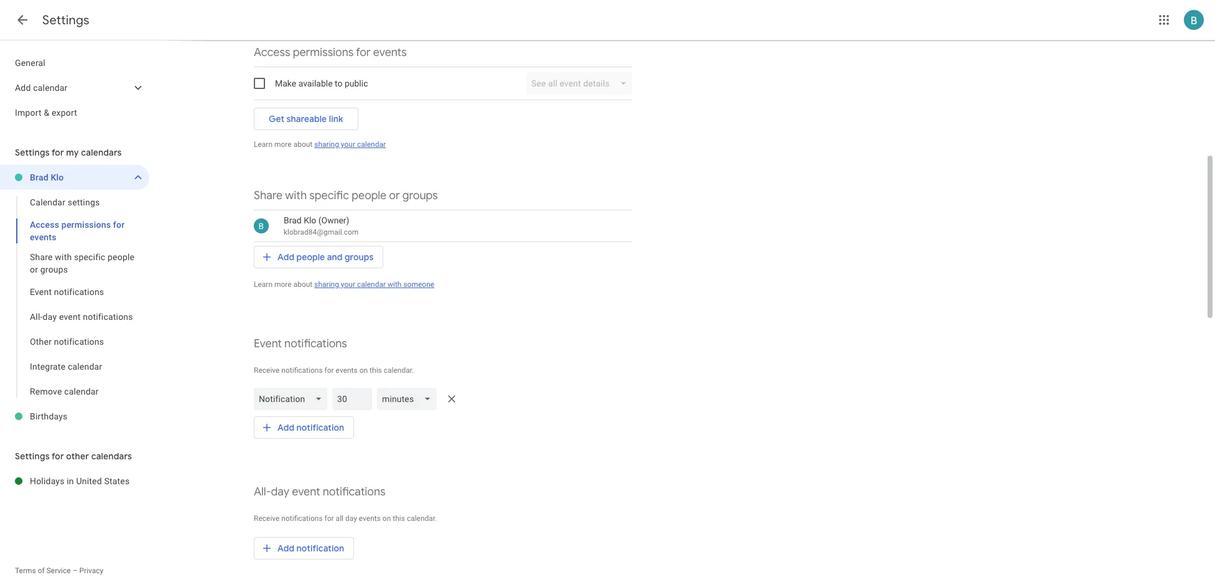 Task type: describe. For each thing, give the bounding box(es) containing it.
settings for other calendars
[[15, 451, 132, 462]]

united
[[76, 476, 102, 486]]

2 vertical spatial with
[[388, 280, 402, 289]]

other
[[30, 337, 52, 347]]

get shareable link button
[[254, 104, 358, 134]]

sharing your calendar link
[[315, 140, 386, 149]]

all
[[336, 514, 344, 523]]

your for sharing your calendar
[[341, 140, 355, 149]]

other
[[66, 451, 89, 462]]

1 horizontal spatial share with specific people or groups
[[254, 189, 438, 203]]

klo for brad klo (owner) klobrad84@gmail.com
[[304, 215, 316, 225]]

0 vertical spatial access permissions for events
[[254, 45, 407, 60]]

event notifications inside 'group'
[[30, 287, 104, 297]]

get shareable link
[[269, 113, 343, 124]]

add people and groups
[[278, 251, 374, 263]]

sharing your calendar with someone link
[[315, 280, 435, 289]]

remove
[[30, 387, 62, 397]]

calendar for add calendar
[[33, 83, 68, 93]]

about for sharing your calendar with someone
[[294, 280, 313, 289]]

1 horizontal spatial permissions
[[293, 45, 354, 60]]

0 vertical spatial on
[[360, 366, 368, 375]]

integrate calendar
[[30, 362, 102, 372]]

share with specific people or groups inside 'group'
[[30, 252, 135, 275]]

share inside 'group'
[[30, 252, 53, 262]]

learn more about sharing your calendar
[[254, 140, 386, 149]]

1 add notification from the top
[[278, 422, 344, 433]]

receive for all-
[[254, 514, 280, 523]]

my
[[66, 147, 79, 158]]

other notifications
[[30, 337, 104, 347]]

calendar
[[30, 197, 65, 207]]

public
[[345, 78, 368, 88]]

permissions inside the access permissions for events
[[62, 220, 111, 230]]

terms
[[15, 566, 36, 575]]

groups inside button
[[345, 251, 374, 263]]

available
[[299, 78, 333, 88]]

1 vertical spatial all-day event notifications
[[254, 485, 386, 499]]

specific inside 'group'
[[74, 252, 105, 262]]

brad for brad klo (owner) klobrad84@gmail.com
[[284, 215, 302, 225]]

30 minutes before element
[[254, 385, 632, 413]]

privacy link
[[79, 566, 103, 575]]

0 vertical spatial with
[[285, 189, 307, 203]]

1 horizontal spatial share
[[254, 189, 283, 203]]

receive for event
[[254, 366, 280, 375]]

brad for brad klo
[[30, 172, 48, 182]]

birthdays
[[30, 411, 68, 421]]

2 horizontal spatial day
[[345, 514, 357, 523]]

access inside the access permissions for events
[[30, 220, 59, 230]]

shareable
[[287, 113, 327, 124]]

settings for settings
[[42, 12, 90, 28]]

privacy
[[79, 566, 103, 575]]

link
[[329, 113, 343, 124]]

2 add notification button from the top
[[254, 533, 354, 563]]

add calendar
[[15, 83, 68, 93]]

remove calendar
[[30, 387, 99, 397]]

1 add notification button from the top
[[254, 413, 354, 443]]

someone
[[404, 280, 435, 289]]

get
[[269, 113, 285, 124]]

1 horizontal spatial all-
[[254, 485, 271, 499]]

learn more about sharing your calendar with someone
[[254, 280, 435, 289]]

1 vertical spatial event notifications
[[254, 337, 347, 351]]

settings
[[68, 197, 100, 207]]

klo for brad klo
[[51, 172, 64, 182]]

people inside button
[[297, 251, 325, 263]]

1 horizontal spatial event
[[292, 485, 320, 499]]

1 vertical spatial calendar.
[[407, 514, 437, 523]]



Task type: locate. For each thing, give the bounding box(es) containing it.
access
[[254, 45, 290, 60], [30, 220, 59, 230]]

1 horizontal spatial event notifications
[[254, 337, 347, 351]]

add notification button down minutes in advance for notification number field
[[254, 413, 354, 443]]

0 vertical spatial event notifications
[[30, 287, 104, 297]]

birthdays tree item
[[0, 404, 149, 429]]

or
[[389, 189, 400, 203], [30, 265, 38, 275]]

event up other notifications
[[59, 312, 81, 322]]

1 vertical spatial access
[[30, 220, 59, 230]]

calendar settings
[[30, 197, 100, 207]]

notification
[[297, 422, 344, 433], [297, 543, 344, 554]]

about down add people and groups button
[[294, 280, 313, 289]]

notification for first add notification button from the bottom of the page
[[297, 543, 344, 554]]

0 horizontal spatial all-
[[30, 312, 43, 322]]

this
[[370, 366, 382, 375], [393, 514, 405, 523]]

event notifications up other notifications
[[30, 287, 104, 297]]

settings for my calendars
[[15, 147, 122, 158]]

klo up klobrad84@gmail.com at the left
[[304, 215, 316, 225]]

add inside tree
[[15, 83, 31, 93]]

klo inside tree item
[[51, 172, 64, 182]]

learn for learn more about sharing your calendar with someone
[[254, 280, 273, 289]]

on
[[360, 366, 368, 375], [383, 514, 391, 523]]

sharing down add people and groups
[[315, 280, 339, 289]]

holidays in united states tree item
[[0, 469, 149, 494]]

2 your from the top
[[341, 280, 355, 289]]

tree
[[0, 50, 149, 125]]

2 about from the top
[[294, 280, 313, 289]]

share with specific people or groups
[[254, 189, 438, 203], [30, 252, 135, 275]]

1 vertical spatial this
[[393, 514, 405, 523]]

1 vertical spatial share
[[30, 252, 53, 262]]

more for learn more about sharing your calendar
[[275, 140, 292, 149]]

all-day event notifications up all
[[254, 485, 386, 499]]

1 horizontal spatial day
[[271, 485, 289, 499]]

all-day event notifications inside 'group'
[[30, 312, 133, 322]]

all-
[[30, 312, 43, 322], [254, 485, 271, 499]]

learn down add people and groups button
[[254, 280, 273, 289]]

2 horizontal spatial groups
[[403, 189, 438, 203]]

general
[[15, 58, 45, 68]]

event inside 'group'
[[30, 287, 52, 297]]

1 vertical spatial share with specific people or groups
[[30, 252, 135, 275]]

with
[[285, 189, 307, 203], [55, 252, 72, 262], [388, 280, 402, 289]]

klo up "calendar settings"
[[51, 172, 64, 182]]

0 vertical spatial permissions
[[293, 45, 354, 60]]

0 vertical spatial share
[[254, 189, 283, 203]]

1 about from the top
[[294, 140, 313, 149]]

0 horizontal spatial this
[[370, 366, 382, 375]]

(owner)
[[319, 215, 350, 225]]

specific
[[310, 189, 349, 203], [74, 252, 105, 262]]

sharing down link
[[315, 140, 339, 149]]

1 vertical spatial day
[[271, 485, 289, 499]]

0 vertical spatial more
[[275, 140, 292, 149]]

notification down minutes in advance for notification number field
[[297, 422, 344, 433]]

about for sharing your calendar
[[294, 140, 313, 149]]

1 vertical spatial settings
[[15, 147, 50, 158]]

0 horizontal spatial access permissions for events
[[30, 220, 125, 242]]

1 vertical spatial brad
[[284, 215, 302, 225]]

0 vertical spatial day
[[43, 312, 57, 322]]

1 vertical spatial event
[[254, 337, 282, 351]]

all-day event notifications
[[30, 312, 133, 322], [254, 485, 386, 499]]

receive notifications for events on this calendar.
[[254, 366, 414, 375]]

access permissions for events inside 'group'
[[30, 220, 125, 242]]

sharing
[[315, 140, 339, 149], [315, 280, 339, 289]]

1 more from the top
[[275, 140, 292, 149]]

1 vertical spatial or
[[30, 265, 38, 275]]

access permissions for events
[[254, 45, 407, 60], [30, 220, 125, 242]]

more
[[275, 140, 292, 149], [275, 280, 292, 289]]

0 horizontal spatial event
[[59, 312, 81, 322]]

make available to public
[[275, 78, 368, 88]]

1 vertical spatial with
[[55, 252, 72, 262]]

more down add people and groups button
[[275, 280, 292, 289]]

settings for my calendars tree
[[0, 165, 149, 429]]

2 vertical spatial groups
[[40, 265, 68, 275]]

0 horizontal spatial klo
[[51, 172, 64, 182]]

1 vertical spatial all-
[[254, 485, 271, 499]]

all- inside 'group'
[[30, 312, 43, 322]]

&
[[44, 108, 49, 118]]

0 vertical spatial this
[[370, 366, 382, 375]]

learn for learn more about sharing your calendar
[[254, 140, 273, 149]]

0 vertical spatial settings
[[42, 12, 90, 28]]

brad klo (owner) klobrad84@gmail.com
[[284, 215, 359, 237]]

group
[[0, 190, 149, 404]]

0 vertical spatial calendar.
[[384, 366, 414, 375]]

0 horizontal spatial access
[[30, 220, 59, 230]]

1 horizontal spatial event
[[254, 337, 282, 351]]

all-day event notifications up other notifications
[[30, 312, 133, 322]]

0 vertical spatial or
[[389, 189, 400, 203]]

0 horizontal spatial all-day event notifications
[[30, 312, 133, 322]]

0 vertical spatial learn
[[254, 140, 273, 149]]

specific up (owner)
[[310, 189, 349, 203]]

or inside share with specific people or groups
[[30, 265, 38, 275]]

make
[[275, 78, 296, 88]]

calendars
[[81, 147, 122, 158], [91, 451, 132, 462]]

import & export
[[15, 108, 77, 118]]

0 horizontal spatial people
[[108, 252, 135, 262]]

1 horizontal spatial brad
[[284, 215, 302, 225]]

settings up brad klo
[[15, 147, 50, 158]]

terms of service link
[[15, 566, 71, 575]]

share with specific people or groups down settings
[[30, 252, 135, 275]]

–
[[73, 566, 78, 575]]

klo
[[51, 172, 64, 182], [304, 215, 316, 225]]

1 horizontal spatial all-day event notifications
[[254, 485, 386, 499]]

add notification
[[278, 422, 344, 433], [278, 543, 344, 554]]

calendars right my
[[81, 147, 122, 158]]

events inside the access permissions for events
[[30, 232, 56, 242]]

tree containing general
[[0, 50, 149, 125]]

in
[[67, 476, 74, 486]]

1 horizontal spatial with
[[285, 189, 307, 203]]

brad klo tree item
[[0, 165, 149, 190]]

0 vertical spatial event
[[59, 312, 81, 322]]

with left the someone
[[388, 280, 402, 289]]

permissions
[[293, 45, 354, 60], [62, 220, 111, 230]]

settings heading
[[42, 12, 90, 28]]

0 vertical spatial receive
[[254, 366, 280, 375]]

share
[[254, 189, 283, 203], [30, 252, 53, 262]]

holidays in united states
[[30, 476, 130, 486]]

notifications
[[54, 287, 104, 297], [83, 312, 133, 322], [54, 337, 104, 347], [285, 337, 347, 351], [282, 366, 323, 375], [323, 485, 386, 499], [282, 514, 323, 523]]

Minutes in advance for notification number field
[[338, 388, 368, 410]]

None field
[[254, 388, 333, 410], [377, 388, 442, 410], [254, 388, 333, 410], [377, 388, 442, 410]]

1 vertical spatial receive
[[254, 514, 280, 523]]

settings up holidays
[[15, 451, 50, 462]]

add people and groups button
[[254, 242, 384, 272]]

1 horizontal spatial groups
[[345, 251, 374, 263]]

0 horizontal spatial event
[[30, 287, 52, 297]]

0 vertical spatial add notification
[[278, 422, 344, 433]]

0 vertical spatial groups
[[403, 189, 438, 203]]

holidays
[[30, 476, 65, 486]]

2 learn from the top
[[254, 280, 273, 289]]

for
[[356, 45, 371, 60], [52, 147, 64, 158], [113, 220, 125, 230], [325, 366, 334, 375], [52, 451, 64, 462], [325, 514, 334, 523]]

specific down settings
[[74, 252, 105, 262]]

2 more from the top
[[275, 280, 292, 289]]

1 vertical spatial specific
[[74, 252, 105, 262]]

1 vertical spatial add notification button
[[254, 533, 354, 563]]

1 vertical spatial access permissions for events
[[30, 220, 125, 242]]

terms of service – privacy
[[15, 566, 103, 575]]

import
[[15, 108, 42, 118]]

about
[[294, 140, 313, 149], [294, 280, 313, 289]]

notification for second add notification button from the bottom
[[297, 422, 344, 433]]

your down link
[[341, 140, 355, 149]]

0 horizontal spatial groups
[[40, 265, 68, 275]]

brad inside brad klo (owner) klobrad84@gmail.com
[[284, 215, 302, 225]]

2 add notification from the top
[[278, 543, 344, 554]]

0 horizontal spatial share
[[30, 252, 53, 262]]

0 vertical spatial event
[[30, 287, 52, 297]]

2 sharing from the top
[[315, 280, 339, 289]]

event
[[30, 287, 52, 297], [254, 337, 282, 351]]

0 horizontal spatial day
[[43, 312, 57, 322]]

2 vertical spatial settings
[[15, 451, 50, 462]]

go back image
[[15, 12, 30, 27]]

1 vertical spatial about
[[294, 280, 313, 289]]

more down the get
[[275, 140, 292, 149]]

settings for settings for other calendars
[[15, 451, 50, 462]]

0 horizontal spatial or
[[30, 265, 38, 275]]

service
[[46, 566, 71, 575]]

2 receive from the top
[[254, 514, 280, 523]]

0 vertical spatial all-
[[30, 312, 43, 322]]

2 notification from the top
[[297, 543, 344, 554]]

0 vertical spatial brad
[[30, 172, 48, 182]]

0 horizontal spatial permissions
[[62, 220, 111, 230]]

access permissions for events down settings
[[30, 220, 125, 242]]

add notification down all
[[278, 543, 344, 554]]

settings
[[42, 12, 90, 28], [15, 147, 50, 158], [15, 451, 50, 462]]

on up minutes in advance for notification number field
[[360, 366, 368, 375]]

1 vertical spatial calendars
[[91, 451, 132, 462]]

2 horizontal spatial people
[[352, 189, 387, 203]]

1 your from the top
[[341, 140, 355, 149]]

people
[[352, 189, 387, 203], [297, 251, 325, 263], [108, 252, 135, 262]]

1 sharing from the top
[[315, 140, 339, 149]]

1 vertical spatial klo
[[304, 215, 316, 225]]

1 vertical spatial your
[[341, 280, 355, 289]]

1 horizontal spatial access
[[254, 45, 290, 60]]

permissions down settings
[[62, 220, 111, 230]]

groups
[[403, 189, 438, 203], [345, 251, 374, 263], [40, 265, 68, 275]]

brad klo
[[30, 172, 64, 182]]

add notification button
[[254, 413, 354, 443], [254, 533, 354, 563]]

add notification button down all
[[254, 533, 354, 563]]

to
[[335, 78, 343, 88]]

0 vertical spatial access
[[254, 45, 290, 60]]

2 horizontal spatial with
[[388, 280, 402, 289]]

add inside button
[[278, 251, 295, 263]]

sharing for sharing your calendar
[[315, 140, 339, 149]]

calendars up states
[[91, 451, 132, 462]]

brad up klobrad84@gmail.com at the left
[[284, 215, 302, 225]]

about down get shareable link
[[294, 140, 313, 149]]

states
[[104, 476, 130, 486]]

brad up calendar
[[30, 172, 48, 182]]

more for learn more about sharing your calendar with someone
[[275, 280, 292, 289]]

0 horizontal spatial brad
[[30, 172, 48, 182]]

0 vertical spatial share with specific people or groups
[[254, 189, 438, 203]]

1 horizontal spatial people
[[297, 251, 325, 263]]

1 vertical spatial notification
[[297, 543, 344, 554]]

day
[[43, 312, 57, 322], [271, 485, 289, 499], [345, 514, 357, 523]]

0 vertical spatial sharing
[[315, 140, 339, 149]]

1 horizontal spatial on
[[383, 514, 391, 523]]

group containing calendar settings
[[0, 190, 149, 404]]

1 horizontal spatial specific
[[310, 189, 349, 203]]

event notifications up receive notifications for events on this calendar.
[[254, 337, 347, 351]]

1 horizontal spatial klo
[[304, 215, 316, 225]]

add notification down minutes in advance for notification number field
[[278, 422, 344, 433]]

on right all
[[383, 514, 391, 523]]

event inside 'group'
[[59, 312, 81, 322]]

event
[[59, 312, 81, 322], [292, 485, 320, 499]]

0 vertical spatial about
[[294, 140, 313, 149]]

events
[[373, 45, 407, 60], [30, 232, 56, 242], [336, 366, 358, 375], [359, 514, 381, 523]]

1 learn from the top
[[254, 140, 273, 149]]

for inside 'group'
[[113, 220, 125, 230]]

0 horizontal spatial with
[[55, 252, 72, 262]]

calendar for remove calendar
[[64, 387, 99, 397]]

1 horizontal spatial this
[[393, 514, 405, 523]]

receive notifications for all day events on this calendar.
[[254, 514, 437, 523]]

your for sharing your calendar with someone
[[341, 280, 355, 289]]

1 vertical spatial add notification
[[278, 543, 344, 554]]

1 vertical spatial on
[[383, 514, 391, 523]]

calendar.
[[384, 366, 414, 375], [407, 514, 437, 523]]

event notifications
[[30, 287, 104, 297], [254, 337, 347, 351]]

event up receive notifications for all day events on this calendar.
[[292, 485, 320, 499]]

0 horizontal spatial specific
[[74, 252, 105, 262]]

access permissions for events up "to" on the top
[[254, 45, 407, 60]]

share with specific people or groups up (owner)
[[254, 189, 438, 203]]

access down calendar
[[30, 220, 59, 230]]

groups inside 'group'
[[40, 265, 68, 275]]

0 vertical spatial add notification button
[[254, 413, 354, 443]]

1 notification from the top
[[297, 422, 344, 433]]

brad
[[30, 172, 48, 182], [284, 215, 302, 225]]

klo inside brad klo (owner) klobrad84@gmail.com
[[304, 215, 316, 225]]

with up brad klo (owner) klobrad84@gmail.com
[[285, 189, 307, 203]]

settings right go back icon
[[42, 12, 90, 28]]

calendars for settings for other calendars
[[91, 451, 132, 462]]

calendars for settings for my calendars
[[81, 147, 122, 158]]

permissions up make available to public
[[293, 45, 354, 60]]

with inside share with specific people or groups
[[55, 252, 72, 262]]

1 receive from the top
[[254, 366, 280, 375]]

brad inside tree item
[[30, 172, 48, 182]]

birthdays link
[[30, 404, 149, 429]]

holidays in united states link
[[30, 469, 149, 494]]

add
[[15, 83, 31, 93], [278, 251, 295, 263], [278, 422, 295, 433], [278, 543, 295, 554]]

settings for settings for my calendars
[[15, 147, 50, 158]]

export
[[52, 108, 77, 118]]

sharing for sharing your calendar with someone
[[315, 280, 339, 289]]

day inside 'group'
[[43, 312, 57, 322]]

integrate
[[30, 362, 66, 372]]

your down and on the left top of the page
[[341, 280, 355, 289]]

0 vertical spatial your
[[341, 140, 355, 149]]

receive
[[254, 366, 280, 375], [254, 514, 280, 523]]

1 vertical spatial event
[[292, 485, 320, 499]]

people inside 'group'
[[108, 252, 135, 262]]

of
[[38, 566, 45, 575]]

klobrad84@gmail.com
[[284, 228, 359, 237]]

0 vertical spatial specific
[[310, 189, 349, 203]]

calendar for integrate calendar
[[68, 362, 102, 372]]

with down "calendar settings"
[[55, 252, 72, 262]]

1 vertical spatial learn
[[254, 280, 273, 289]]

1 vertical spatial more
[[275, 280, 292, 289]]

calendar
[[33, 83, 68, 93], [357, 140, 386, 149], [357, 280, 386, 289], [68, 362, 102, 372], [64, 387, 99, 397]]

0 vertical spatial all-day event notifications
[[30, 312, 133, 322]]

and
[[327, 251, 343, 263]]

0 horizontal spatial event notifications
[[30, 287, 104, 297]]

access up "make"
[[254, 45, 290, 60]]

notification down all
[[297, 543, 344, 554]]

learn
[[254, 140, 273, 149], [254, 280, 273, 289]]

your
[[341, 140, 355, 149], [341, 280, 355, 289]]

learn down the get
[[254, 140, 273, 149]]

1 vertical spatial groups
[[345, 251, 374, 263]]

0 horizontal spatial on
[[360, 366, 368, 375]]



Task type: vqa. For each thing, say whether or not it's contained in the screenshot.
'WITH' to the middle
yes



